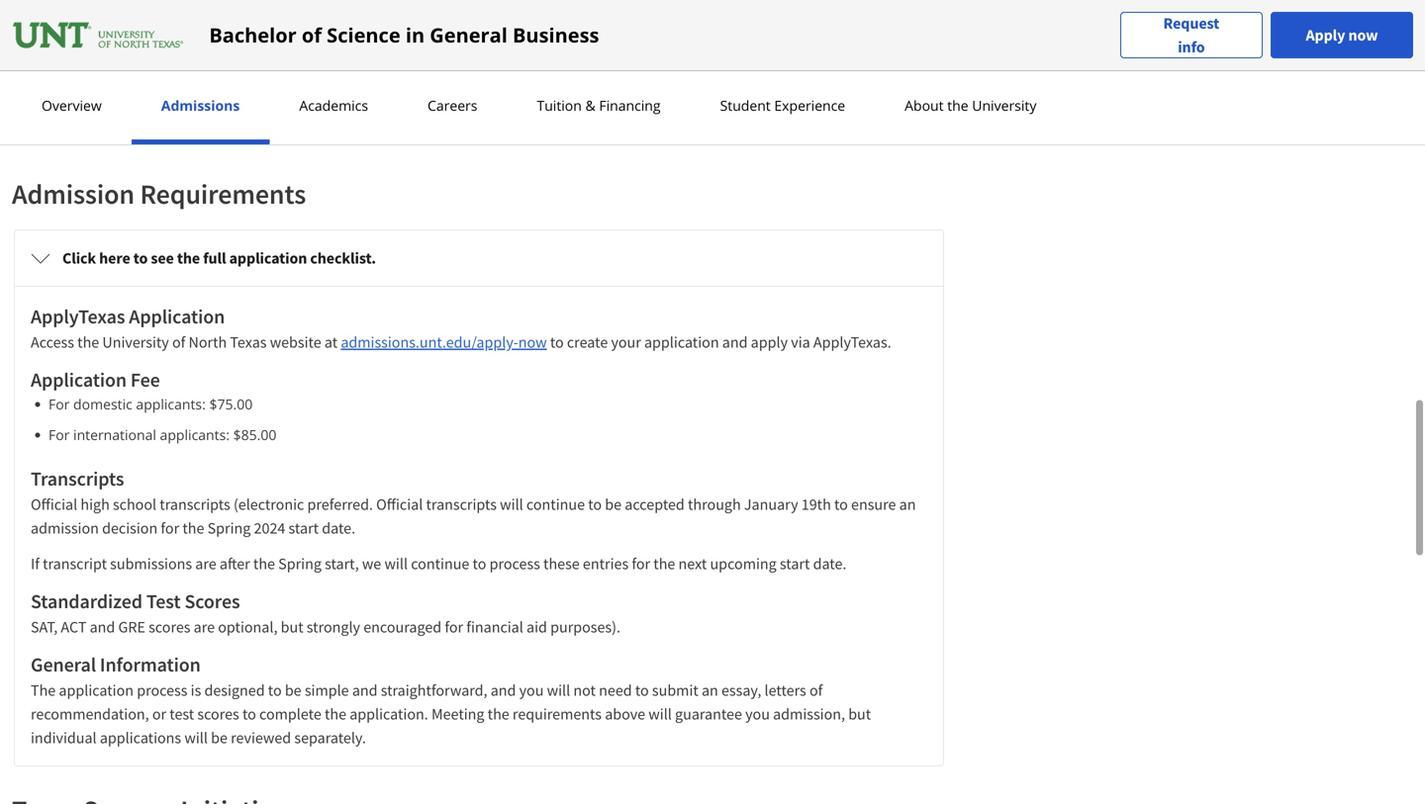 Task type: locate. For each thing, give the bounding box(es) containing it.
scores down designed
[[197, 705, 239, 725]]

0 vertical spatial applicants:
[[136, 395, 206, 414]]

admission inside by following these steps, unt's admission office will automatically consider all of the academic credits on your transcripts. this is important because the number of accepted credits impacts your classification, your overall gpa, and your ability to qualify for transfer scholarships. additional information about other requirements, fees, and important deadlines is available at
[[215, 44, 281, 63]]

accepted inside transcripts official high school transcripts (electronic preferred. official transcripts will continue to be accepted through january 19th to ensure an admission decision for the spring 2024 start date.
[[625, 495, 685, 515]]

0 horizontal spatial scores
[[149, 618, 191, 637]]

0 horizontal spatial general
[[31, 653, 96, 678]]

1 horizontal spatial official
[[376, 495, 423, 515]]

1 horizontal spatial accepted
[[625, 495, 685, 515]]

but inside standardized test scores sat, act and gre scores are optional, but strongly encouraged for financial aid purposes).
[[281, 618, 303, 637]]

applicants: inside list item
[[160, 426, 230, 444]]

high
[[81, 495, 110, 515]]

1 vertical spatial these
[[543, 554, 580, 574]]

north
[[189, 333, 227, 352]]

application right full
[[229, 248, 307, 268]]

admissions
[[656, 92, 729, 110], [161, 96, 240, 115]]

1 vertical spatial application
[[644, 333, 719, 352]]

0 horizontal spatial application
[[59, 681, 134, 701]]

2 for from the top
[[48, 426, 70, 444]]

apply now button
[[1271, 12, 1413, 58]]

of up admission,
[[810, 681, 823, 701]]

will right we
[[384, 554, 408, 574]]

if transcript submissions are after the spring start, we will continue to process these entries for the next upcoming start date.
[[31, 554, 847, 574]]

is right this
[[830, 44, 840, 63]]

to left my
[[130, 2, 144, 21]]

0 horizontal spatial click
[[30, 2, 59, 21]]

the up "submissions"
[[182, 519, 204, 538]]

2 horizontal spatial is
[[830, 44, 840, 63]]

1 horizontal spatial transcripts
[[426, 495, 497, 515]]

1 horizontal spatial at
[[608, 92, 620, 110]]

application up 'recommendation,'
[[59, 681, 134, 701]]

for up student
[[733, 68, 752, 87]]

impacts
[[275, 68, 326, 87]]

1 vertical spatial credits
[[228, 68, 271, 87]]

0 horizontal spatial accepted
[[166, 68, 224, 87]]

you up the requirements
[[519, 681, 544, 701]]

will down for international applicants: $85.00 list item
[[500, 495, 523, 515]]

will right the office
[[324, 44, 346, 63]]

standardized
[[31, 589, 142, 614]]

your
[[691, 44, 720, 63], [329, 68, 359, 87], [452, 68, 481, 87], [594, 68, 624, 87], [611, 333, 641, 352]]

spring
[[207, 519, 251, 538], [278, 554, 322, 574]]

1 for from the top
[[48, 395, 70, 414]]

website
[[270, 333, 321, 352]]

0 horizontal spatial admissions
[[161, 96, 240, 115]]

scores down test
[[149, 618, 191, 637]]

at inside "applytexas application access the university of north texas website at admissions.unt.edu/apply-now to create your application and apply via applytexas."
[[325, 333, 338, 352]]

0 horizontal spatial now
[[518, 333, 547, 352]]

0 vertical spatial admission
[[215, 44, 281, 63]]

0 horizontal spatial continue
[[411, 554, 470, 574]]

admission up 'transcript'
[[31, 519, 99, 538]]

accepted down unt's
[[166, 68, 224, 87]]

gre
[[118, 618, 145, 637]]

is up test
[[191, 681, 201, 701]]

click
[[30, 2, 59, 21], [62, 248, 96, 268]]

be up entries
[[605, 495, 622, 515]]

click inside click here to see the full application checklist. dropdown button
[[62, 248, 96, 268]]

for domestic applicants: $75.00 list item
[[48, 394, 927, 415]]

for right entries
[[632, 554, 650, 574]]

transcripts right "school"
[[160, 495, 230, 515]]

start,
[[325, 554, 359, 574]]

application up unt's
[[173, 2, 252, 21]]

for up transcripts
[[48, 426, 70, 444]]

1 vertical spatial be
[[285, 681, 302, 701]]

application inside list item
[[173, 2, 252, 21]]

process up the financial
[[490, 554, 540, 574]]

qualify
[[686, 68, 730, 87]]

decision
[[102, 519, 158, 538]]

1 horizontal spatial general
[[430, 21, 508, 48]]

an up guarantee
[[702, 681, 718, 701]]

transcripts up if transcript submissions are after the spring start, we will continue to process these entries for the next upcoming start date.
[[426, 495, 497, 515]]

an inside general information the application process is designed to be simple and straightforward, and you will not need to submit an essay, letters of recommendation, or test scores to complete the application. meeting the requirements above will guarantee you admission, but individual applications will be reviewed separately.
[[702, 681, 718, 701]]

will inside by following these steps, unt's admission office will automatically consider all of the academic credits on your transcripts. this is important because the number of accepted credits impacts your classification, your overall gpa, and your ability to qualify for transfer scholarships. additional information about other requirements, fees, and important deadlines is available at
[[324, 44, 346, 63]]

about
[[905, 96, 944, 115]]

1 vertical spatial for
[[48, 426, 70, 444]]

applicants: for $85.00
[[160, 426, 230, 444]]

continue
[[526, 495, 585, 515], [411, 554, 470, 574]]

the up separately. at the bottom left of the page
[[325, 705, 346, 725]]

the inside "applytexas application access the university of north texas website at admissions.unt.edu/apply-now to create your application and apply via applytexas."
[[77, 333, 99, 352]]

is
[[830, 44, 840, 63], [533, 92, 544, 110], [191, 681, 201, 701]]

$75.00
[[209, 395, 253, 414]]

applicants: inside 'list item'
[[136, 395, 206, 414]]

1 horizontal spatial an
[[899, 495, 916, 515]]

and inside "applytexas application access the university of north texas website at admissions.unt.edu/apply-now to create your application and apply via applytexas."
[[722, 333, 748, 352]]

list item
[[30, 1, 946, 22]]

date. inside transcripts official high school transcripts (electronic preferred. official transcripts will continue to be accepted through january 19th to ensure an admission decision for the spring 2024 start date.
[[322, 519, 355, 538]]

1 vertical spatial are
[[194, 618, 215, 637]]

continue inside transcripts official high school transcripts (electronic preferred. official transcripts will continue to be accepted through january 19th to ensure an admission decision for the spring 2024 start date.
[[526, 495, 585, 515]]

1 vertical spatial admission
[[31, 519, 99, 538]]

spring up after
[[207, 519, 251, 538]]

next
[[679, 554, 707, 574]]

1 vertical spatial an
[[702, 681, 718, 701]]

checklist.
[[310, 248, 376, 268]]

these inside by following these steps, unt's admission office will automatically consider all of the academic credits on your transcripts. this is important because the number of accepted credits impacts your classification, your overall gpa, and your ability to qualify for transfer scholarships. additional information about other requirements, fees, and important deadlines is available at
[[94, 44, 129, 63]]

unt
[[624, 92, 652, 110]]

2 vertical spatial be
[[211, 728, 228, 748]]

you down essay,
[[745, 705, 770, 725]]

continue
[[63, 2, 126, 21]]

0 vertical spatial university
[[972, 96, 1037, 115]]

applicants: for $75.00
[[136, 395, 206, 414]]

0 horizontal spatial at
[[325, 333, 338, 352]]

1 horizontal spatial start
[[780, 554, 810, 574]]

1 horizontal spatial scores
[[197, 705, 239, 725]]

0 vertical spatial start
[[289, 519, 319, 538]]

to
[[130, 2, 144, 21], [670, 68, 683, 87], [133, 248, 148, 268], [550, 333, 564, 352], [588, 495, 602, 515], [834, 495, 848, 515], [473, 554, 486, 574], [268, 681, 282, 701], [635, 681, 649, 701], [242, 705, 256, 725]]

accepted
[[166, 68, 224, 87], [625, 495, 685, 515]]

experience
[[774, 96, 845, 115]]

reviewed
[[231, 728, 291, 748]]

credits up ability
[[623, 44, 667, 63]]

of
[[302, 21, 322, 48], [517, 44, 530, 63], [149, 68, 162, 87], [172, 333, 185, 352], [810, 681, 823, 701]]

admission left the office
[[215, 44, 281, 63]]

0 vertical spatial these
[[94, 44, 129, 63]]

admissions down unt's
[[161, 96, 240, 115]]

2 horizontal spatial application
[[644, 333, 719, 352]]

of inside "applytexas application access the university of north texas website at admissions.unt.edu/apply-now to create your application and apply via applytexas."
[[172, 333, 185, 352]]

&
[[585, 96, 596, 115]]

and left apply
[[722, 333, 748, 352]]

admissions down qualify
[[656, 92, 729, 110]]

0 horizontal spatial spring
[[207, 519, 251, 538]]

1 horizontal spatial date.
[[813, 554, 847, 574]]

gpa,
[[532, 68, 562, 87]]

scores inside general information the application process is designed to be simple and straightforward, and you will not need to submit an essay, letters of recommendation, or test scores to complete the application. meeting the requirements above will guarantee you admission, but individual applications will be reviewed separately.
[[197, 705, 239, 725]]

process inside general information the application process is designed to be simple and straightforward, and you will not need to submit an essay, letters of recommendation, or test scores to complete the application. meeting the requirements above will guarantee you admission, but individual applications will be reviewed separately.
[[137, 681, 188, 701]]

process up or on the bottom left of page
[[137, 681, 188, 701]]

separately.
[[294, 728, 366, 748]]

to right the need
[[635, 681, 649, 701]]

process
[[490, 554, 540, 574], [137, 681, 188, 701]]

1 horizontal spatial click
[[62, 248, 96, 268]]

to inside "applytexas application access the university of north texas website at admissions.unt.edu/apply-now to create your application and apply via applytexas."
[[550, 333, 564, 352]]

the inside transcripts official high school transcripts (electronic preferred. official transcripts will continue to be accepted through january 19th to ensure an admission decision for the spring 2024 start date.
[[182, 519, 204, 538]]

is inside general information the application process is designed to be simple and straightforward, and you will not need to submit an essay, letters of recommendation, or test scores to complete the application. meeting the requirements above will guarantee you admission, but individual applications will be reviewed separately.
[[191, 681, 201, 701]]

simple
[[305, 681, 349, 701]]

0 vertical spatial application
[[229, 248, 307, 268]]

academic
[[558, 44, 620, 63]]

0 horizontal spatial is
[[191, 681, 201, 701]]

application up north
[[129, 304, 225, 329]]

university up fee
[[102, 333, 169, 352]]

university inside "applytexas application access the university of north texas website at admissions.unt.edu/apply-now to create your application and apply via applytexas."
[[102, 333, 169, 352]]

1 horizontal spatial credits
[[623, 44, 667, 63]]

1 vertical spatial important
[[399, 92, 464, 110]]

the right about
[[947, 96, 969, 115]]

continue right we
[[411, 554, 470, 574]]

click up following
[[30, 2, 59, 21]]

to down transcripts official high school transcripts (electronic preferred. official transcripts will continue to be accepted through january 19th to ensure an admission decision for the spring 2024 start date.
[[473, 554, 486, 574]]

19th
[[801, 495, 831, 515]]

general up the
[[31, 653, 96, 678]]

will up the requirements
[[547, 681, 570, 701]]

credits up other
[[228, 68, 271, 87]]

tuition & financing
[[537, 96, 661, 115]]

continue for transcripts
[[526, 495, 585, 515]]

1 horizontal spatial application
[[229, 248, 307, 268]]

0 horizontal spatial you
[[519, 681, 544, 701]]

university right about
[[972, 96, 1037, 115]]

0 vertical spatial process
[[490, 554, 540, 574]]

application inside "applytexas application access the university of north texas website at admissions.unt.edu/apply-now to create your application and apply via applytexas."
[[644, 333, 719, 352]]

1 vertical spatial accepted
[[625, 495, 685, 515]]

your right create
[[611, 333, 641, 352]]

application up domestic at left
[[31, 368, 127, 392]]

for down application fee
[[48, 395, 70, 414]]

2 vertical spatial is
[[191, 681, 201, 701]]

the down applytexas
[[77, 333, 99, 352]]

1 horizontal spatial but
[[848, 705, 871, 725]]

an inside transcripts official high school transcripts (electronic preferred. official transcripts will continue to be accepted through january 19th to ensure an admission decision for the spring 2024 start date.
[[899, 495, 916, 515]]

submit
[[652, 681, 699, 701]]

date. down preferred.
[[322, 519, 355, 538]]

scholarships.
[[811, 68, 895, 87]]

for left the financial
[[445, 618, 463, 637]]

application inside general information the application process is designed to be simple and straightforward, and you will not need to submit an essay, letters of recommendation, or test scores to complete the application. meeting the requirements above will guarantee you admission, but individual applications will be reviewed separately.
[[59, 681, 134, 701]]

0 vertical spatial for
[[48, 395, 70, 414]]

0 horizontal spatial admission
[[31, 519, 99, 538]]

be up complete
[[285, 681, 302, 701]]

the
[[534, 44, 555, 63], [69, 68, 90, 87], [947, 96, 969, 115], [177, 248, 200, 268], [77, 333, 99, 352], [182, 519, 204, 538], [253, 554, 275, 574], [654, 554, 675, 574], [325, 705, 346, 725], [488, 705, 509, 725]]

to left create
[[550, 333, 564, 352]]

0 horizontal spatial be
[[211, 728, 228, 748]]

accepted left the through
[[625, 495, 685, 515]]

1 horizontal spatial now
[[1349, 25, 1378, 45]]

the left the next
[[654, 554, 675, 574]]

careers
[[428, 96, 478, 115]]

application inside click here to see the full application checklist. dropdown button
[[229, 248, 307, 268]]

1 vertical spatial scores
[[197, 705, 239, 725]]

these
[[94, 44, 129, 63], [543, 554, 580, 574]]

application
[[173, 2, 252, 21], [129, 304, 225, 329], [31, 368, 127, 392]]

0 vertical spatial date.
[[322, 519, 355, 538]]

1 vertical spatial click
[[62, 248, 96, 268]]

date.
[[322, 519, 355, 538], [813, 554, 847, 574]]

official right preferred.
[[376, 495, 423, 515]]

for inside by following these steps, unt's admission office will automatically consider all of the academic credits on your transcripts. this is important because the number of accepted credits impacts your classification, your overall gpa, and your ability to qualify for transfer scholarships. additional information about other requirements, fees, and important deadlines is available at
[[733, 68, 752, 87]]

requirements,
[[242, 92, 333, 110]]

0 horizontal spatial but
[[281, 618, 303, 637]]

start right 2024
[[289, 519, 319, 538]]

for inside list item
[[48, 426, 70, 444]]

for for for domestic applicants: $75.00
[[48, 395, 70, 414]]

admission
[[215, 44, 281, 63], [31, 519, 99, 538]]

list
[[39, 394, 927, 445]]

spring inside transcripts official high school transcripts (electronic preferred. official transcripts will continue to be accepted through january 19th to ensure an admission decision for the spring 2024 start date.
[[207, 519, 251, 538]]

are left after
[[195, 554, 216, 574]]

these up number in the left top of the page
[[94, 44, 129, 63]]

0 vertical spatial an
[[899, 495, 916, 515]]

we
[[362, 554, 381, 574]]

0 vertical spatial continue
[[526, 495, 585, 515]]

your up tuition & financing link
[[594, 68, 624, 87]]

for inside standardized test scores sat, act and gre scores are optional, but strongly encouraged for financial aid purposes).
[[445, 618, 463, 637]]

university of north texas image
[[12, 19, 185, 51]]

will
[[324, 44, 346, 63], [500, 495, 523, 515], [384, 554, 408, 574], [547, 681, 570, 701], [649, 705, 672, 725], [184, 728, 208, 748]]

admission inside transcripts official high school transcripts (electronic preferred. official transcripts will continue to be accepted through january 19th to ensure an admission decision for the spring 2024 start date.
[[31, 519, 99, 538]]

at right website
[[325, 333, 338, 352]]

1 vertical spatial at
[[325, 333, 338, 352]]

essay,
[[722, 681, 761, 701]]

1 vertical spatial application
[[129, 304, 225, 329]]

applicants: down $75.00
[[160, 426, 230, 444]]

be left reviewed
[[211, 728, 228, 748]]

0 vertical spatial application
[[173, 2, 252, 21]]

of right all
[[517, 44, 530, 63]]

of up impacts
[[302, 21, 322, 48]]

an right ensure
[[899, 495, 916, 515]]

0 horizontal spatial date.
[[322, 519, 355, 538]]

these left entries
[[543, 554, 580, 574]]

test
[[170, 705, 194, 725]]

0 horizontal spatial university
[[102, 333, 169, 352]]

ability
[[627, 68, 666, 87]]

click for click here to see the full application checklist.
[[62, 248, 96, 268]]

now left create
[[518, 333, 547, 352]]

request info button
[[1120, 11, 1263, 59]]

0 vertical spatial click
[[30, 2, 59, 21]]

0 horizontal spatial these
[[94, 44, 129, 63]]

0 vertical spatial you
[[519, 681, 544, 701]]

automatically
[[349, 44, 436, 63]]

through
[[688, 495, 741, 515]]

but right admission,
[[848, 705, 871, 725]]

0 horizontal spatial process
[[137, 681, 188, 701]]

at right & in the left of the page
[[608, 92, 620, 110]]

0 vertical spatial now
[[1349, 25, 1378, 45]]

2 transcripts from the left
[[426, 495, 497, 515]]

but inside general information the application process is designed to be simple and straightforward, and you will not need to submit an essay, letters of recommendation, or test scores to complete the application. meeting the requirements above will guarantee you admission, but individual applications will be reviewed separately.
[[848, 705, 871, 725]]

2 horizontal spatial be
[[605, 495, 622, 515]]

1 horizontal spatial continue
[[526, 495, 585, 515]]

in
[[406, 21, 425, 48]]

university
[[972, 96, 1037, 115], [102, 333, 169, 352]]

0 vertical spatial general
[[430, 21, 508, 48]]

for inside 'list item'
[[48, 395, 70, 414]]

start right upcoming
[[780, 554, 810, 574]]

requirements
[[513, 705, 602, 725]]

are
[[195, 554, 216, 574], [194, 618, 215, 637]]

now right apply
[[1349, 25, 1378, 45]]

important down classification,
[[399, 92, 464, 110]]

start inside transcripts official high school transcripts (electronic preferred. official transcripts will continue to be accepted through january 19th to ensure an admission decision for the spring 2024 start date.
[[289, 519, 319, 538]]

the up gpa,
[[534, 44, 555, 63]]

0 horizontal spatial transcripts
[[160, 495, 230, 515]]

0 vertical spatial at
[[608, 92, 620, 110]]

1 vertical spatial applicants:
[[160, 426, 230, 444]]

1 vertical spatial but
[[848, 705, 871, 725]]

2 vertical spatial application
[[31, 368, 127, 392]]

of left north
[[172, 333, 185, 352]]

date. down 19th
[[813, 554, 847, 574]]

to up complete
[[268, 681, 282, 701]]

1 vertical spatial process
[[137, 681, 188, 701]]

spring left start,
[[278, 554, 322, 574]]

0 vertical spatial be
[[605, 495, 622, 515]]

of inside general information the application process is designed to be simple and straightforward, and you will not need to submit an essay, letters of recommendation, or test scores to complete the application. meeting the requirements above will guarantee you admission, but individual applications will be reviewed separately.
[[810, 681, 823, 701]]

info
[[1178, 37, 1205, 57]]

texas
[[230, 333, 267, 352]]

to right 19th
[[834, 495, 848, 515]]

academics link
[[293, 96, 374, 115]]

an for information
[[702, 681, 718, 701]]

for inside transcripts official high school transcripts (electronic preferred. official transcripts will continue to be accepted through january 19th to ensure an admission decision for the spring 2024 start date.
[[161, 519, 179, 538]]

official down transcripts
[[31, 495, 77, 515]]

you
[[519, 681, 544, 701], [745, 705, 770, 725]]

transcripts
[[160, 495, 230, 515], [426, 495, 497, 515]]

standardized test scores sat, act and gre scores are optional, but strongly encouraged for financial aid purposes).
[[31, 589, 621, 637]]

1 horizontal spatial admission
[[215, 44, 281, 63]]

but left "strongly"
[[281, 618, 303, 637]]

click left here
[[62, 248, 96, 268]]

purposes).
[[550, 618, 621, 637]]

0 horizontal spatial an
[[702, 681, 718, 701]]

0 horizontal spatial start
[[289, 519, 319, 538]]

1 vertical spatial now
[[518, 333, 547, 352]]

continue up entries
[[526, 495, 585, 515]]

the left full
[[177, 248, 200, 268]]

office
[[285, 44, 321, 63]]

0 horizontal spatial official
[[31, 495, 77, 515]]

are down scores
[[194, 618, 215, 637]]

1 horizontal spatial important
[[844, 44, 909, 63]]

to inside click here to see the full application checklist. dropdown button
[[133, 248, 148, 268]]

0 vertical spatial accepted
[[166, 68, 224, 87]]

application.
[[350, 705, 428, 725]]

1 vertical spatial continue
[[411, 554, 470, 574]]

number
[[94, 68, 146, 87]]

1 horizontal spatial is
[[533, 92, 544, 110]]

0 vertical spatial scores
[[149, 618, 191, 637]]

following
[[31, 44, 90, 63]]

important up scholarships.
[[844, 44, 909, 63]]

1 horizontal spatial university
[[972, 96, 1037, 115]]

an
[[899, 495, 916, 515], [702, 681, 718, 701]]

entries
[[583, 554, 629, 574]]

1 horizontal spatial you
[[745, 705, 770, 725]]

on
[[670, 44, 687, 63]]

1 vertical spatial general
[[31, 653, 96, 678]]

general right in
[[430, 21, 508, 48]]

preferred.
[[307, 495, 373, 515]]

international
[[73, 426, 156, 444]]

admission requirements
[[12, 177, 306, 211]]

to up unt admissions link
[[670, 68, 683, 87]]

1 horizontal spatial be
[[285, 681, 302, 701]]

0 vertical spatial important
[[844, 44, 909, 63]]

steps,
[[133, 44, 171, 63]]



Task type: vqa. For each thing, say whether or not it's contained in the screenshot.
right at
yes



Task type: describe. For each thing, give the bounding box(es) containing it.
click here to see the full application checklist. button
[[15, 231, 943, 286]]

and inside standardized test scores sat, act and gre scores are optional, but strongly encouraged for financial aid purposes).
[[90, 618, 115, 637]]

click for click continue to my application
[[30, 2, 59, 21]]

additional
[[12, 92, 78, 110]]

click here to see the full application checklist.
[[62, 248, 376, 268]]

for international applicants: $85.00 list item
[[48, 425, 927, 445]]

full
[[203, 248, 226, 268]]

all
[[499, 44, 513, 63]]

now inside apply now 'button'
[[1349, 25, 1378, 45]]

need
[[599, 681, 632, 701]]

and up the requirements
[[491, 681, 516, 701]]

meeting
[[432, 705, 484, 725]]

1 vertical spatial date.
[[813, 554, 847, 574]]

student experience link
[[714, 96, 851, 115]]

at inside by following these steps, unt's admission office will automatically consider all of the academic credits on your transcripts. this is important because the number of accepted credits impacts your classification, your overall gpa, and your ability to qualify for transfer scholarships. additional information about other requirements, fees, and important deadlines is available at
[[608, 92, 620, 110]]

about the university
[[905, 96, 1037, 115]]

general inside general information the application process is designed to be simple and straightforward, and you will not need to submit an essay, letters of recommendation, or test scores to complete the application. meeting the requirements above will guarantee you admission, but individual applications will be reviewed separately.
[[31, 653, 96, 678]]

0 vertical spatial credits
[[623, 44, 667, 63]]

your down consider
[[452, 68, 481, 87]]

available
[[547, 92, 604, 110]]

unt admissions link
[[624, 92, 729, 110]]

academics
[[299, 96, 368, 115]]

applications
[[100, 728, 181, 748]]

transfer
[[756, 68, 807, 87]]

0 horizontal spatial credits
[[228, 68, 271, 87]]

and up available
[[566, 68, 591, 87]]

ensure
[[851, 495, 896, 515]]

overview
[[42, 96, 102, 115]]

0 vertical spatial are
[[195, 554, 216, 574]]

admission
[[12, 177, 135, 211]]

are inside standardized test scores sat, act and gre scores are optional, but strongly encouraged for financial aid purposes).
[[194, 618, 215, 637]]

fee
[[131, 368, 160, 392]]

test
[[146, 589, 181, 614]]

and right fees,
[[371, 92, 395, 110]]

after
[[220, 554, 250, 574]]

student experience
[[720, 96, 845, 115]]

student
[[720, 96, 771, 115]]

1 transcripts from the left
[[160, 495, 230, 515]]

overall
[[485, 68, 528, 87]]

applytexas application access the university of north texas website at admissions.unt.edu/apply-now to create your application and apply via applytexas.
[[31, 304, 891, 352]]

by following these steps, unt's admission office will automatically consider all of the academic credits on your transcripts. this is important because the number of accepted credits impacts your classification, your overall gpa, and your ability to qualify for transfer scholarships. additional information about other requirements, fees, and important deadlines is available at
[[12, 44, 909, 110]]

scores inside standardized test scores sat, act and gre scores are optional, but strongly encouraged for financial aid purposes).
[[149, 618, 191, 637]]

my
[[148, 2, 169, 21]]

guarantee
[[675, 705, 742, 725]]

applytexas.
[[814, 333, 891, 352]]

other
[[203, 92, 238, 110]]

about the university link
[[899, 96, 1043, 115]]

1 vertical spatial you
[[745, 705, 770, 725]]

0 vertical spatial is
[[830, 44, 840, 63]]

now inside "applytexas application access the university of north texas website at admissions.unt.edu/apply-now to create your application and apply via applytexas."
[[518, 333, 547, 352]]

1 vertical spatial start
[[780, 554, 810, 574]]

requirements
[[140, 177, 306, 211]]

will down test
[[184, 728, 208, 748]]

list item containing click
[[30, 1, 946, 22]]

create
[[567, 333, 608, 352]]

here
[[99, 248, 130, 268]]

2 official from the left
[[376, 495, 423, 515]]

admissions link
[[155, 96, 246, 115]]

your inside "applytexas application access the university of north texas website at admissions.unt.edu/apply-now to create your application and apply via applytexas."
[[611, 333, 641, 352]]

application inside "applytexas application access the university of north texas website at admissions.unt.edu/apply-now to create your application and apply via applytexas."
[[129, 304, 225, 329]]

scores
[[185, 589, 240, 614]]

to inside by following these steps, unt's admission office will automatically consider all of the academic credits on your transcripts. this is important because the number of accepted credits impacts your classification, your overall gpa, and your ability to qualify for transfer scholarships. additional information about other requirements, fees, and important deadlines is available at
[[670, 68, 683, 87]]

the right meeting at the left bottom
[[488, 705, 509, 725]]

your up fees,
[[329, 68, 359, 87]]

2024
[[254, 519, 285, 538]]

request info
[[1164, 13, 1220, 57]]

1 horizontal spatial spring
[[278, 554, 322, 574]]

tuition & financing link
[[531, 96, 667, 115]]

strongly
[[307, 618, 360, 637]]

deadlines
[[467, 92, 530, 110]]

the right after
[[253, 554, 275, 574]]

will down submit at the bottom of page
[[649, 705, 672, 725]]

aid
[[527, 618, 547, 637]]

to up reviewed
[[242, 705, 256, 725]]

admissions.unt.edu/apply-now link
[[341, 333, 547, 352]]

list containing for domestic applicants: $75.00
[[39, 394, 927, 445]]

and up 'application.'
[[352, 681, 378, 701]]

because
[[12, 68, 65, 87]]

submissions
[[110, 554, 192, 574]]

for international applicants: $85.00
[[48, 426, 277, 444]]

bachelor
[[209, 21, 297, 48]]

will inside transcripts official high school transcripts (electronic preferred. official transcripts will continue to be accepted through january 19th to ensure an admission decision for the spring 2024 start date.
[[500, 495, 523, 515]]

domestic
[[73, 395, 132, 414]]

school
[[113, 495, 156, 515]]

an for official
[[899, 495, 916, 515]]

the inside click here to see the full application checklist. dropdown button
[[177, 248, 200, 268]]

(electronic
[[234, 495, 304, 515]]

information
[[81, 92, 158, 110]]

fees,
[[337, 92, 367, 110]]

1 horizontal spatial admissions
[[656, 92, 729, 110]]

information
[[100, 653, 201, 678]]

to up entries
[[588, 495, 602, 515]]

1 horizontal spatial process
[[490, 554, 540, 574]]

sat,
[[31, 618, 58, 637]]

if
[[31, 554, 39, 574]]

upcoming
[[710, 554, 777, 574]]

via
[[791, 333, 810, 352]]

your up qualify
[[691, 44, 720, 63]]

for for for international applicants: $85.00
[[48, 426, 70, 444]]

access
[[31, 333, 74, 352]]

for domestic applicants: $75.00
[[48, 395, 253, 414]]

.
[[729, 92, 733, 110]]

1 vertical spatial is
[[533, 92, 544, 110]]

application fee
[[31, 368, 160, 392]]

unt's
[[174, 44, 212, 63]]

continue for if
[[411, 554, 470, 574]]

classification,
[[362, 68, 448, 87]]

the
[[31, 681, 56, 701]]

0 horizontal spatial important
[[399, 92, 464, 110]]

the up overview link
[[69, 68, 90, 87]]

or
[[152, 705, 166, 725]]

click continue to my application
[[30, 2, 252, 21]]

accepted inside by following these steps, unt's admission office will automatically consider all of the academic credits on your transcripts. this is important because the number of accepted credits impacts your classification, your overall gpa, and your ability to qualify for transfer scholarships. additional information about other requirements, fees, and important deadlines is available at
[[166, 68, 224, 87]]

unt admissions .
[[624, 92, 733, 110]]

see
[[151, 248, 174, 268]]

not
[[573, 681, 596, 701]]

january
[[744, 495, 798, 515]]

1 official from the left
[[31, 495, 77, 515]]

straightforward,
[[381, 681, 488, 701]]

bachelor of science in general business
[[209, 21, 599, 48]]

request
[[1164, 13, 1220, 33]]

of down steps, on the left top of page
[[149, 68, 162, 87]]

be inside transcripts official high school transcripts (electronic preferred. official transcripts will continue to be accepted through january 19th to ensure an admission decision for the spring 2024 start date.
[[605, 495, 622, 515]]

consider
[[439, 44, 495, 63]]

careers link
[[422, 96, 483, 115]]

financing
[[599, 96, 661, 115]]



